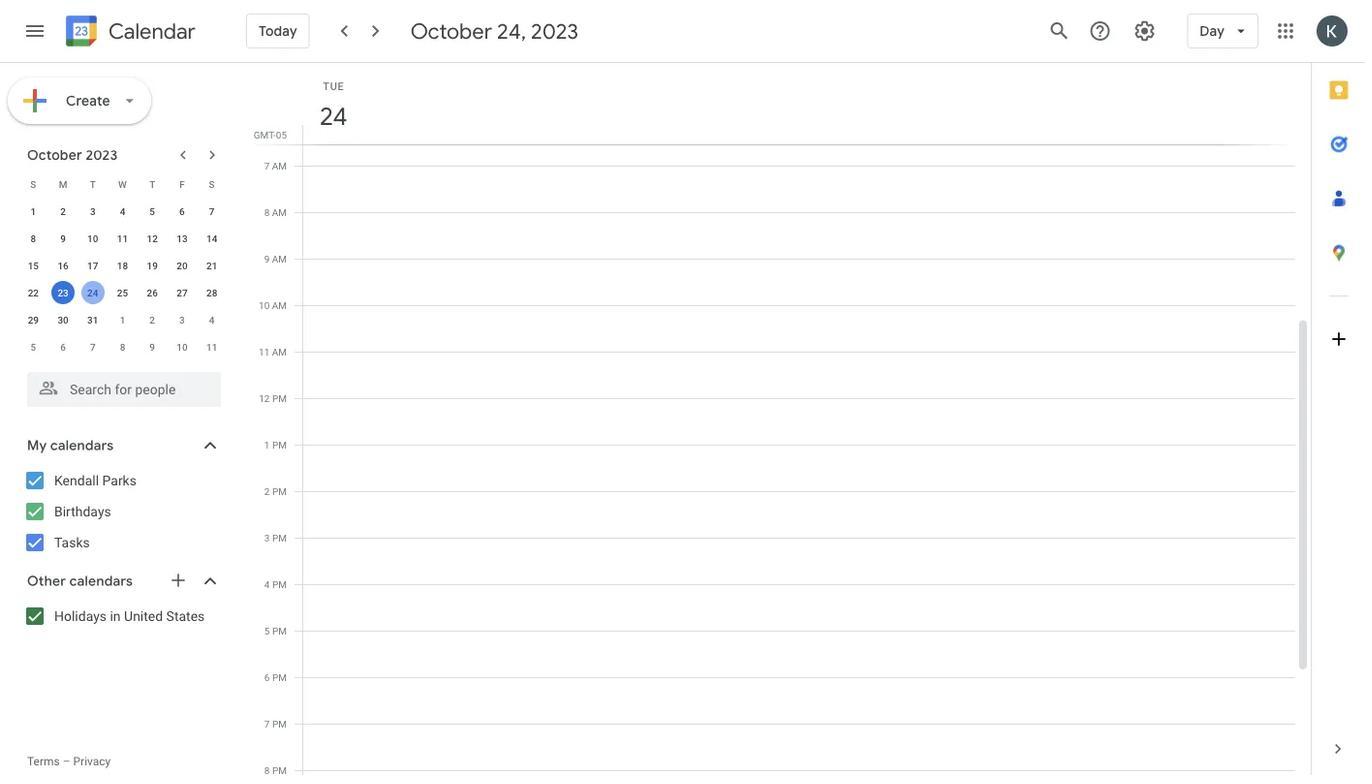 Task type: vqa. For each thing, say whether or not it's contained in the screenshot.


Task type: locate. For each thing, give the bounding box(es) containing it.
pm for 6 pm
[[272, 672, 287, 683]]

10 inside 'element'
[[87, 233, 98, 244]]

tue 24
[[318, 80, 346, 132]]

9 am
[[264, 253, 287, 265]]

0 vertical spatial 3
[[90, 206, 96, 217]]

20 element
[[171, 254, 194, 277]]

5 up 6 pm
[[265, 625, 270, 637]]

2 pm from the top
[[272, 439, 287, 451]]

31
[[87, 314, 98, 326]]

5 pm from the top
[[272, 579, 287, 590]]

5 row from the top
[[18, 279, 227, 306]]

1 horizontal spatial s
[[209, 178, 215, 190]]

0 horizontal spatial 6
[[60, 341, 66, 353]]

0 horizontal spatial october
[[27, 146, 82, 164]]

pm down 1 pm
[[272, 486, 287, 497]]

31 element
[[81, 308, 104, 332]]

1 horizontal spatial 6
[[179, 206, 185, 217]]

24 cell
[[78, 279, 108, 306]]

0 vertical spatial 4
[[120, 206, 125, 217]]

12 up 19
[[147, 233, 158, 244]]

pm up the '5 pm'
[[272, 579, 287, 590]]

1 am from the top
[[272, 160, 287, 172]]

4 up the '5 pm'
[[265, 579, 270, 590]]

7 pm from the top
[[272, 672, 287, 683]]

24 down the tue
[[318, 100, 346, 132]]

pm down the '5 pm'
[[272, 672, 287, 683]]

2023
[[531, 17, 579, 45], [86, 146, 118, 164]]

am
[[272, 160, 287, 172], [272, 206, 287, 218], [272, 253, 287, 265], [272, 300, 287, 311], [272, 346, 287, 358]]

7 pm
[[265, 718, 287, 730]]

4 for 4 pm
[[265, 579, 270, 590]]

17 element
[[81, 254, 104, 277]]

9 inside 24 grid
[[264, 253, 270, 265]]

8 pm from the top
[[272, 718, 287, 730]]

0 vertical spatial 10
[[87, 233, 98, 244]]

11 am
[[259, 346, 287, 358]]

pm for 7 pm
[[272, 718, 287, 730]]

2 horizontal spatial 11
[[259, 346, 270, 358]]

row up 18 element on the top of the page
[[18, 225, 227, 252]]

2 for november 2 element
[[150, 314, 155, 326]]

1 horizontal spatial 5
[[150, 206, 155, 217]]

0 horizontal spatial 24
[[87, 287, 98, 299]]

5 am from the top
[[272, 346, 287, 358]]

9 up 10 am
[[264, 253, 270, 265]]

0 vertical spatial 12
[[147, 233, 158, 244]]

row down w
[[18, 198, 227, 225]]

2 horizontal spatial 10
[[259, 300, 270, 311]]

2 up the november 9 element
[[150, 314, 155, 326]]

6 pm from the top
[[272, 625, 287, 637]]

10 inside 24 grid
[[259, 300, 270, 311]]

12 pm
[[259, 393, 287, 404]]

8 am
[[264, 206, 287, 218]]

1 vertical spatial 5
[[31, 341, 36, 353]]

am for 10 am
[[272, 300, 287, 311]]

25
[[117, 287, 128, 299]]

24
[[318, 100, 346, 132], [87, 287, 98, 299]]

2 inside grid
[[265, 486, 270, 497]]

2 horizontal spatial 1
[[265, 439, 270, 451]]

row group
[[18, 198, 227, 361]]

november 7 element
[[81, 335, 104, 359]]

3 inside 24 grid
[[265, 532, 270, 544]]

9 for 9 am
[[264, 253, 270, 265]]

am up 9 am
[[272, 206, 287, 218]]

2 vertical spatial 8
[[120, 341, 125, 353]]

6 down the '5 pm'
[[265, 672, 270, 683]]

26
[[147, 287, 158, 299]]

row up november 8 element on the left top of the page
[[18, 306, 227, 333]]

t
[[90, 178, 96, 190], [149, 178, 155, 190]]

0 horizontal spatial s
[[30, 178, 36, 190]]

24,
[[497, 17, 526, 45]]

main drawer image
[[23, 19, 47, 43]]

3 up 10 'element'
[[90, 206, 96, 217]]

0 vertical spatial 2023
[[531, 17, 579, 45]]

row containing s
[[18, 171, 227, 198]]

1 pm from the top
[[272, 393, 287, 404]]

kendall
[[54, 473, 99, 489]]

0 vertical spatial 24
[[318, 100, 346, 132]]

pm up 2 pm
[[272, 439, 287, 451]]

1 horizontal spatial 1
[[120, 314, 125, 326]]

am for 11 am
[[272, 346, 287, 358]]

4 inside 24 grid
[[265, 579, 270, 590]]

3 for the november 3 element
[[179, 314, 185, 326]]

17
[[87, 260, 98, 271]]

1 horizontal spatial 12
[[259, 393, 270, 404]]

s left m
[[30, 178, 36, 190]]

1 horizontal spatial 10
[[177, 341, 188, 353]]

6 for november 6 element
[[60, 341, 66, 353]]

8 down november 1 element
[[120, 341, 125, 353]]

2023 down create
[[86, 146, 118, 164]]

5 for november 5 element
[[31, 341, 36, 353]]

1 horizontal spatial october
[[411, 17, 492, 45]]

6 inside 24 grid
[[265, 672, 270, 683]]

2 up 3 pm
[[265, 486, 270, 497]]

6 down the 30 element
[[60, 341, 66, 353]]

12 inside 24 grid
[[259, 393, 270, 404]]

29
[[28, 314, 39, 326]]

5 inside 24 grid
[[265, 625, 270, 637]]

1 vertical spatial 3
[[179, 314, 185, 326]]

1 horizontal spatial 2
[[150, 314, 155, 326]]

5 down 29 element
[[31, 341, 36, 353]]

2 vertical spatial 1
[[265, 439, 270, 451]]

pm for 3 pm
[[272, 532, 287, 544]]

1 horizontal spatial 2023
[[531, 17, 579, 45]]

0 vertical spatial 5
[[150, 206, 155, 217]]

2 horizontal spatial 5
[[265, 625, 270, 637]]

0 horizontal spatial 1
[[31, 206, 36, 217]]

11 up 18
[[117, 233, 128, 244]]

4 pm from the top
[[272, 532, 287, 544]]

1 horizontal spatial 24
[[318, 100, 346, 132]]

3
[[90, 206, 96, 217], [179, 314, 185, 326], [265, 532, 270, 544]]

am down 05
[[272, 160, 287, 172]]

12 for 12 pm
[[259, 393, 270, 404]]

1 vertical spatial 1
[[120, 314, 125, 326]]

5 for 5 pm
[[265, 625, 270, 637]]

1 horizontal spatial 11
[[206, 341, 217, 353]]

1 vertical spatial 2
[[150, 314, 155, 326]]

calendars up in
[[69, 573, 133, 590]]

pm for 12 pm
[[272, 393, 287, 404]]

day
[[1200, 22, 1225, 40]]

2 vertical spatial 3
[[265, 532, 270, 544]]

0 horizontal spatial t
[[90, 178, 96, 190]]

12 down 11 am
[[259, 393, 270, 404]]

november 2 element
[[141, 308, 164, 332]]

row containing 22
[[18, 279, 227, 306]]

7 down gmt-
[[264, 160, 270, 172]]

row down november 1 element
[[18, 333, 227, 361]]

11 down 10 am
[[259, 346, 270, 358]]

1 vertical spatial 24
[[87, 287, 98, 299]]

today button
[[246, 8, 310, 54]]

holidays in united states
[[54, 608, 205, 624]]

9 up 16 element
[[60, 233, 66, 244]]

2 vertical spatial 5
[[265, 625, 270, 637]]

4 am from the top
[[272, 300, 287, 311]]

october
[[411, 17, 492, 45], [27, 146, 82, 164]]

0 horizontal spatial 10
[[87, 233, 98, 244]]

4 for "november 4" element
[[209, 314, 215, 326]]

1 vertical spatial 12
[[259, 393, 270, 404]]

1 vertical spatial calendars
[[69, 573, 133, 590]]

am down 8 am
[[272, 253, 287, 265]]

2 vertical spatial 10
[[177, 341, 188, 353]]

2023 right 24,
[[531, 17, 579, 45]]

0 horizontal spatial 11
[[117, 233, 128, 244]]

calendars
[[50, 437, 114, 455], [69, 573, 133, 590]]

11 inside 24 grid
[[259, 346, 270, 358]]

11
[[117, 233, 128, 244], [206, 341, 217, 353], [259, 346, 270, 358]]

7 down 6 pm
[[265, 718, 270, 730]]

day button
[[1188, 8, 1259, 54]]

6
[[179, 206, 185, 217], [60, 341, 66, 353], [265, 672, 270, 683]]

november 1 element
[[111, 308, 134, 332]]

0 vertical spatial 2
[[60, 206, 66, 217]]

0 horizontal spatial 12
[[147, 233, 158, 244]]

terms link
[[27, 755, 60, 769]]

4
[[120, 206, 125, 217], [209, 314, 215, 326], [265, 579, 270, 590]]

states
[[166, 608, 205, 624]]

2 horizontal spatial 6
[[265, 672, 270, 683]]

1 up november 8 element on the left top of the page
[[120, 314, 125, 326]]

0 vertical spatial 6
[[179, 206, 185, 217]]

0 vertical spatial 9
[[60, 233, 66, 244]]

2 row from the top
[[18, 198, 227, 225]]

28 element
[[200, 281, 224, 304]]

9 down november 2 element
[[150, 341, 155, 353]]

row containing 29
[[18, 306, 227, 333]]

10 down the november 3 element
[[177, 341, 188, 353]]

1 vertical spatial october
[[27, 146, 82, 164]]

2 horizontal spatial 8
[[264, 206, 270, 218]]

row group containing 1
[[18, 198, 227, 361]]

7 down '31' element
[[90, 341, 96, 353]]

18
[[117, 260, 128, 271]]

10 up 17
[[87, 233, 98, 244]]

1 vertical spatial 9
[[264, 253, 270, 265]]

am down 9 am
[[272, 300, 287, 311]]

24 element
[[81, 281, 104, 304]]

6 row from the top
[[18, 306, 227, 333]]

24 inside column header
[[318, 100, 346, 132]]

2 horizontal spatial 9
[[264, 253, 270, 265]]

1 horizontal spatial t
[[149, 178, 155, 190]]

1
[[31, 206, 36, 217], [120, 314, 125, 326], [265, 439, 270, 451]]

0 vertical spatial calendars
[[50, 437, 114, 455]]

3 row from the top
[[18, 225, 227, 252]]

1 vertical spatial 2023
[[86, 146, 118, 164]]

12 inside october 2023 grid
[[147, 233, 158, 244]]

8 up 9 am
[[264, 206, 270, 218]]

2 vertical spatial 4
[[265, 579, 270, 590]]

2 horizontal spatial 2
[[265, 486, 270, 497]]

2 down m
[[60, 206, 66, 217]]

october left 24,
[[411, 17, 492, 45]]

10 element
[[81, 227, 104, 250]]

november 11 element
[[200, 335, 224, 359]]

s
[[30, 178, 36, 190], [209, 178, 215, 190]]

3 up 4 pm
[[265, 532, 270, 544]]

1 up 15 element
[[31, 206, 36, 217]]

1 inside 24 grid
[[265, 439, 270, 451]]

row down 11 element
[[18, 252, 227, 279]]

28
[[206, 287, 217, 299]]

4 up november 11 element
[[209, 314, 215, 326]]

0 vertical spatial october
[[411, 17, 492, 45]]

22
[[28, 287, 39, 299]]

tue
[[323, 80, 345, 92]]

october 2023
[[27, 146, 118, 164]]

7
[[264, 160, 270, 172], [209, 206, 215, 217], [90, 341, 96, 353], [265, 718, 270, 730]]

12
[[147, 233, 158, 244], [259, 393, 270, 404]]

am for 7 am
[[272, 160, 287, 172]]

0 horizontal spatial 5
[[31, 341, 36, 353]]

8
[[264, 206, 270, 218], [31, 233, 36, 244], [120, 341, 125, 353]]

1 t from the left
[[90, 178, 96, 190]]

2 horizontal spatial 3
[[265, 532, 270, 544]]

pm up 6 pm
[[272, 625, 287, 637]]

parks
[[102, 473, 137, 489]]

tab list
[[1313, 63, 1366, 722]]

row containing 1
[[18, 198, 227, 225]]

my calendars
[[27, 437, 114, 455]]

0 horizontal spatial 4
[[120, 206, 125, 217]]

0 horizontal spatial 2
[[60, 206, 66, 217]]

7 row from the top
[[18, 333, 227, 361]]

november 5 element
[[22, 335, 45, 359]]

s right f
[[209, 178, 215, 190]]

9
[[60, 233, 66, 244], [264, 253, 270, 265], [150, 341, 155, 353]]

6 down f
[[179, 206, 185, 217]]

tuesday, october 24 element
[[311, 94, 356, 139]]

1 down 12 pm
[[265, 439, 270, 451]]

1 horizontal spatial 9
[[150, 341, 155, 353]]

holidays
[[54, 608, 107, 624]]

3 pm from the top
[[272, 486, 287, 497]]

1 for 1 pm
[[265, 439, 270, 451]]

privacy
[[73, 755, 111, 769]]

3 am from the top
[[272, 253, 287, 265]]

october up m
[[27, 146, 82, 164]]

pm down 6 pm
[[272, 718, 287, 730]]

5 pm
[[265, 625, 287, 637]]

4 inside "november 4" element
[[209, 314, 215, 326]]

1 vertical spatial 6
[[60, 341, 66, 353]]

8 inside 24 grid
[[264, 206, 270, 218]]

5
[[150, 206, 155, 217], [31, 341, 36, 353], [265, 625, 270, 637]]

24 inside cell
[[87, 287, 98, 299]]

5 up 12 element
[[150, 206, 155, 217]]

10
[[87, 233, 98, 244], [259, 300, 270, 311], [177, 341, 188, 353]]

2 vertical spatial 9
[[150, 341, 155, 353]]

14
[[206, 233, 217, 244]]

1 horizontal spatial 8
[[120, 341, 125, 353]]

row up 11 element
[[18, 171, 227, 198]]

1 vertical spatial 10
[[259, 300, 270, 311]]

row containing 15
[[18, 252, 227, 279]]

united
[[124, 608, 163, 624]]

1 row from the top
[[18, 171, 227, 198]]

16 element
[[51, 254, 75, 277]]

0 vertical spatial 8
[[264, 206, 270, 218]]

Search for people text field
[[39, 372, 209, 407]]

t left f
[[149, 178, 155, 190]]

1 vertical spatial 4
[[209, 314, 215, 326]]

8 up 15 element
[[31, 233, 36, 244]]

2 vertical spatial 6
[[265, 672, 270, 683]]

terms
[[27, 755, 60, 769]]

4 row from the top
[[18, 252, 227, 279]]

m
[[59, 178, 67, 190]]

1 horizontal spatial 4
[[209, 314, 215, 326]]

october for october 24, 2023
[[411, 17, 492, 45]]

1 vertical spatial 8
[[31, 233, 36, 244]]

t right m
[[90, 178, 96, 190]]

10 up 11 am
[[259, 300, 270, 311]]

2 am from the top
[[272, 206, 287, 218]]

None search field
[[0, 364, 240, 407]]

4 up 11 element
[[120, 206, 125, 217]]

24 down 17
[[87, 287, 98, 299]]

2 horizontal spatial 4
[[265, 579, 270, 590]]

pm up 4 pm
[[272, 532, 287, 544]]

0 horizontal spatial 8
[[31, 233, 36, 244]]

calendars up kendall
[[50, 437, 114, 455]]

11 element
[[111, 227, 134, 250]]

row
[[18, 171, 227, 198], [18, 198, 227, 225], [18, 225, 227, 252], [18, 252, 227, 279], [18, 279, 227, 306], [18, 306, 227, 333], [18, 333, 227, 361]]

11 down "november 4" element
[[206, 341, 217, 353]]

3 for 3 pm
[[265, 532, 270, 544]]

pm
[[272, 393, 287, 404], [272, 439, 287, 451], [272, 486, 287, 497], [272, 532, 287, 544], [272, 579, 287, 590], [272, 625, 287, 637], [272, 672, 287, 683], [272, 718, 287, 730]]

1 s from the left
[[30, 178, 36, 190]]

18 element
[[111, 254, 134, 277]]

pm up 1 pm
[[272, 393, 287, 404]]

2 vertical spatial 2
[[265, 486, 270, 497]]

24 grid
[[248, 63, 1312, 776]]

other
[[27, 573, 66, 590]]

3 up november 10 element
[[179, 314, 185, 326]]

gmt-05
[[254, 129, 287, 141]]

am up 12 pm
[[272, 346, 287, 358]]

27 element
[[171, 281, 194, 304]]

2
[[60, 206, 66, 217], [150, 314, 155, 326], [265, 486, 270, 497]]

1 horizontal spatial 3
[[179, 314, 185, 326]]

7 inside november 7 element
[[90, 341, 96, 353]]

row up november 1 element
[[18, 279, 227, 306]]



Task type: describe. For each thing, give the bounding box(es) containing it.
10 for 10 am
[[259, 300, 270, 311]]

3 pm
[[265, 532, 287, 544]]

pm for 1 pm
[[272, 439, 287, 451]]

my calendars list
[[4, 465, 240, 558]]

in
[[110, 608, 121, 624]]

gmt-
[[254, 129, 276, 141]]

november 4 element
[[200, 308, 224, 332]]

19 element
[[141, 254, 164, 277]]

12 element
[[141, 227, 164, 250]]

22 element
[[22, 281, 45, 304]]

11 for 11 am
[[259, 346, 270, 358]]

create
[[66, 92, 110, 110]]

05
[[276, 129, 287, 141]]

12 for 12
[[147, 233, 158, 244]]

pm for 5 pm
[[272, 625, 287, 637]]

2 pm
[[265, 486, 287, 497]]

14 element
[[200, 227, 224, 250]]

my calendars button
[[4, 430, 240, 461]]

row containing 5
[[18, 333, 227, 361]]

25 element
[[111, 281, 134, 304]]

october for october 2023
[[27, 146, 82, 164]]

2 t from the left
[[149, 178, 155, 190]]

8 for 8 am
[[264, 206, 270, 218]]

6 pm
[[265, 672, 287, 683]]

7 up 14 "element"
[[209, 206, 215, 217]]

4 pm
[[265, 579, 287, 590]]

create button
[[8, 78, 151, 124]]

13
[[177, 233, 188, 244]]

pm for 2 pm
[[272, 486, 287, 497]]

21
[[206, 260, 217, 271]]

am for 9 am
[[272, 253, 287, 265]]

w
[[118, 178, 127, 190]]

6 for 6 pm
[[265, 672, 270, 683]]

my
[[27, 437, 47, 455]]

kendall parks
[[54, 473, 137, 489]]

7 for november 7 element
[[90, 341, 96, 353]]

29 element
[[22, 308, 45, 332]]

f
[[179, 178, 185, 190]]

15
[[28, 260, 39, 271]]

7 am
[[264, 160, 287, 172]]

7 for 7 pm
[[265, 718, 270, 730]]

today
[[259, 22, 297, 40]]

0 horizontal spatial 2023
[[86, 146, 118, 164]]

26 element
[[141, 281, 164, 304]]

am for 8 am
[[272, 206, 287, 218]]

november 6 element
[[51, 335, 75, 359]]

terms – privacy
[[27, 755, 111, 769]]

8 for november 8 element on the left top of the page
[[120, 341, 125, 353]]

other calendars button
[[4, 566, 240, 597]]

november 10 element
[[171, 335, 194, 359]]

11 for november 11 element
[[206, 341, 217, 353]]

24 column header
[[302, 63, 1296, 144]]

30 element
[[51, 308, 75, 332]]

add other calendars image
[[169, 571, 188, 590]]

2 s from the left
[[209, 178, 215, 190]]

21 element
[[200, 254, 224, 277]]

23 cell
[[48, 279, 78, 306]]

23
[[58, 287, 69, 299]]

birthdays
[[54, 504, 111, 520]]

20
[[177, 260, 188, 271]]

13 element
[[171, 227, 194, 250]]

row containing 8
[[18, 225, 227, 252]]

27
[[177, 287, 188, 299]]

15 element
[[22, 254, 45, 277]]

tasks
[[54, 535, 90, 551]]

calendars for other calendars
[[69, 573, 133, 590]]

30
[[58, 314, 69, 326]]

calendar heading
[[105, 18, 196, 45]]

0 vertical spatial 1
[[31, 206, 36, 217]]

november 8 element
[[111, 335, 134, 359]]

19
[[147, 260, 158, 271]]

10 for 10 'element'
[[87, 233, 98, 244]]

calendars for my calendars
[[50, 437, 114, 455]]

1 for november 1 element
[[120, 314, 125, 326]]

9 for the november 9 element
[[150, 341, 155, 353]]

november 9 element
[[141, 335, 164, 359]]

10 am
[[259, 300, 287, 311]]

pm for 4 pm
[[272, 579, 287, 590]]

10 for november 10 element
[[177, 341, 188, 353]]

23, today element
[[51, 281, 75, 304]]

0 horizontal spatial 3
[[90, 206, 96, 217]]

0 horizontal spatial 9
[[60, 233, 66, 244]]

2 for 2 pm
[[265, 486, 270, 497]]

7 for 7 am
[[264, 160, 270, 172]]

october 2023 grid
[[18, 171, 227, 361]]

other calendars
[[27, 573, 133, 590]]

november 3 element
[[171, 308, 194, 332]]

calendar element
[[62, 12, 196, 54]]

settings menu image
[[1133, 19, 1157, 43]]

privacy link
[[73, 755, 111, 769]]

1 pm
[[265, 439, 287, 451]]

october 24, 2023
[[411, 17, 579, 45]]

calendar
[[109, 18, 196, 45]]

–
[[63, 755, 70, 769]]

16
[[58, 260, 69, 271]]

11 for 11 element
[[117, 233, 128, 244]]



